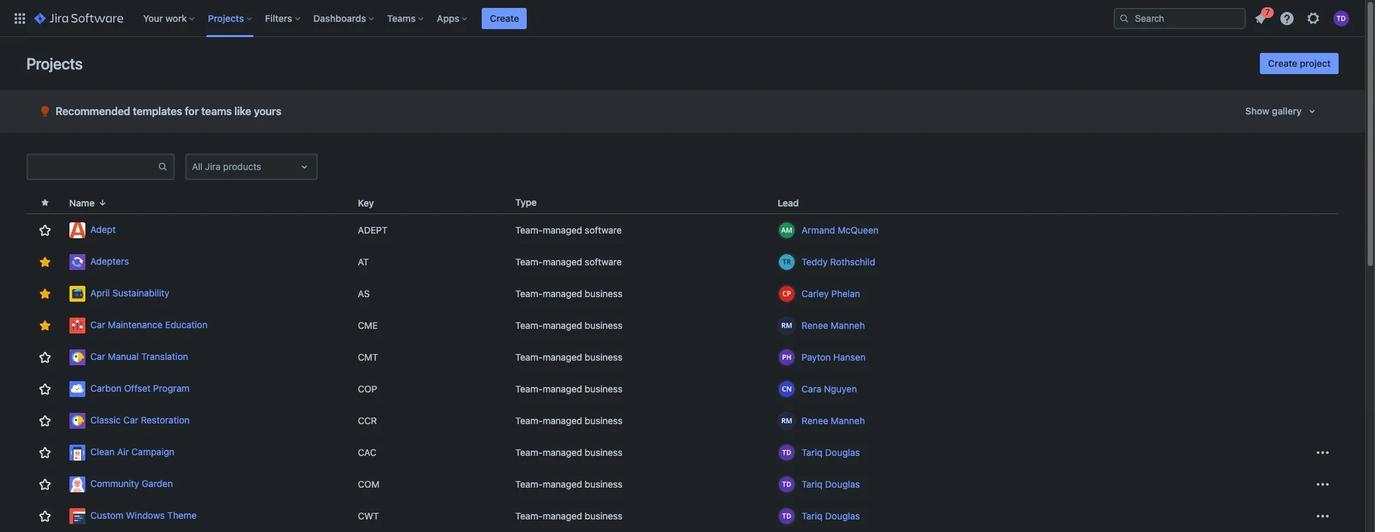Task type: vqa. For each thing, say whether or not it's contained in the screenshot.


Task type: describe. For each thing, give the bounding box(es) containing it.
create for create
[[490, 12, 519, 23]]

managed for cme
[[543, 320, 582, 331]]

maintenance
[[108, 319, 163, 330]]

com
[[358, 478, 379, 490]]

business for com
[[585, 478, 622, 490]]

create project button
[[1260, 53, 1339, 74]]

campaign
[[131, 446, 174, 457]]

custom
[[90, 509, 123, 521]]

carley phelan link
[[802, 287, 860, 300]]

tariq douglas for cac
[[802, 447, 860, 458]]

name
[[69, 197, 95, 208]]

all jira products
[[192, 161, 261, 172]]

name button
[[64, 195, 113, 210]]

tariq for com
[[802, 478, 823, 490]]

create button
[[482, 8, 527, 29]]

managed for cwt
[[543, 510, 582, 521]]

douglas for cac
[[825, 447, 860, 458]]

armand mcqueen
[[802, 224, 879, 236]]

cwt
[[358, 510, 379, 521]]

adept link
[[69, 222, 347, 238]]

for
[[185, 105, 199, 117]]

renee manneh link for cme
[[802, 319, 865, 332]]

tariq for cac
[[802, 447, 823, 458]]

teddy
[[802, 256, 828, 267]]

carbon offset program link
[[69, 381, 347, 397]]

your
[[143, 12, 163, 23]]

car for car manual translation
[[90, 351, 105, 362]]

key
[[358, 197, 374, 208]]

work
[[165, 12, 187, 23]]

team-managed software for at
[[515, 256, 622, 267]]

adepters
[[90, 255, 129, 266]]

more image for cac
[[1315, 445, 1331, 461]]

your profile and settings image
[[1333, 10, 1349, 26]]

translation
[[141, 351, 188, 362]]

managed for cmt
[[543, 351, 582, 363]]

type
[[515, 197, 537, 208]]

team- for as
[[515, 288, 543, 299]]

adepters link
[[69, 254, 347, 270]]

show
[[1245, 105, 1269, 116]]

classic car restoration
[[90, 414, 190, 425]]

carley phelan
[[802, 288, 860, 299]]

key button
[[353, 195, 390, 210]]

carbon
[[90, 382, 122, 394]]

team- for at
[[515, 256, 543, 267]]

teddy rothschild link
[[802, 255, 875, 269]]

april sustainability link
[[69, 286, 347, 302]]

community
[[90, 478, 139, 489]]

star custom windows theme image
[[37, 508, 53, 524]]

clean air campaign link
[[69, 445, 347, 461]]

custom windows theme
[[90, 509, 197, 521]]

classic
[[90, 414, 121, 425]]

armand mcqueen link
[[802, 224, 879, 237]]

help image
[[1279, 10, 1295, 26]]

car manual translation
[[90, 351, 188, 362]]

nguyen
[[824, 383, 857, 394]]

star clean air campaign image
[[37, 445, 53, 461]]

teams
[[201, 105, 232, 117]]

all
[[192, 161, 203, 172]]

adept
[[90, 223, 116, 235]]

community garden
[[90, 478, 173, 489]]

tariq douglas for com
[[802, 478, 860, 490]]

theme
[[167, 509, 197, 521]]

business for cac
[[585, 447, 622, 458]]

team-managed business for cwt
[[515, 510, 622, 521]]

team-managed software for adept
[[515, 224, 622, 236]]

cara nguyen
[[802, 383, 857, 394]]

primary element
[[8, 0, 1114, 37]]

star adept image
[[37, 222, 53, 238]]

car maintenance education
[[90, 319, 208, 330]]

business for ccr
[[585, 415, 622, 426]]

carbon offset program
[[90, 382, 190, 394]]

payton hansen link
[[802, 351, 866, 364]]

renee for cme
[[802, 320, 828, 331]]

renee for ccr
[[802, 415, 828, 426]]

managed for com
[[543, 478, 582, 490]]

tariq for cwt
[[802, 510, 823, 521]]

recommended
[[56, 105, 130, 117]]

cac
[[358, 447, 377, 458]]

dashboards button
[[309, 8, 379, 29]]

tariq douglas for cwt
[[802, 510, 860, 521]]

douglas for com
[[825, 478, 860, 490]]

products
[[223, 161, 261, 172]]

filters
[[265, 12, 292, 23]]

team- for cwt
[[515, 510, 543, 521]]

education
[[165, 319, 208, 330]]

team- for cmt
[[515, 351, 543, 363]]

manneh for cme
[[831, 320, 865, 331]]

payton hansen
[[802, 351, 866, 363]]

managed for cop
[[543, 383, 582, 394]]

open image
[[296, 159, 312, 175]]

Search field
[[1114, 8, 1246, 29]]

templates
[[133, 105, 182, 117]]

business for cwt
[[585, 510, 622, 521]]

apps
[[437, 12, 459, 23]]

like
[[234, 105, 251, 117]]

windows
[[126, 509, 165, 521]]

douglas for cwt
[[825, 510, 860, 521]]



Task type: locate. For each thing, give the bounding box(es) containing it.
3 team- from the top
[[515, 288, 543, 299]]

renee manneh link down cara nguyen link
[[802, 414, 865, 427]]

armand
[[802, 224, 835, 236]]

adept
[[358, 224, 388, 236]]

more image
[[1315, 445, 1331, 461], [1315, 476, 1331, 492]]

settings image
[[1306, 10, 1321, 26]]

team-
[[515, 224, 543, 236], [515, 256, 543, 267], [515, 288, 543, 299], [515, 320, 543, 331], [515, 351, 543, 363], [515, 383, 543, 394], [515, 415, 543, 426], [515, 447, 543, 458], [515, 478, 543, 490], [515, 510, 543, 521]]

as
[[358, 288, 370, 299]]

5 business from the top
[[585, 415, 622, 426]]

team-managed business for cmt
[[515, 351, 622, 363]]

3 tariq douglas from the top
[[802, 510, 860, 521]]

team-managed business for cme
[[515, 320, 622, 331]]

6 team- from the top
[[515, 383, 543, 394]]

teddy rothschild
[[802, 256, 875, 267]]

1 renee manneh link from the top
[[802, 319, 865, 332]]

custom windows theme link
[[69, 508, 347, 524]]

software
[[585, 224, 622, 236], [585, 256, 622, 267]]

manneh down nguyen
[[831, 415, 865, 426]]

jira
[[205, 161, 221, 172]]

10 team- from the top
[[515, 510, 543, 521]]

create right the apps dropdown button
[[490, 12, 519, 23]]

team-managed business for as
[[515, 288, 622, 299]]

0 vertical spatial tariq
[[802, 447, 823, 458]]

9 team- from the top
[[515, 478, 543, 490]]

create inside "primary" element
[[490, 12, 519, 23]]

renee manneh down carley phelan link
[[802, 320, 865, 331]]

software for teddy rothschild
[[585, 256, 622, 267]]

team-managed business
[[515, 288, 622, 299], [515, 320, 622, 331], [515, 351, 622, 363], [515, 383, 622, 394], [515, 415, 622, 426], [515, 447, 622, 458], [515, 478, 622, 490], [515, 510, 622, 521]]

renee manneh down cara nguyen link
[[802, 415, 865, 426]]

business for cop
[[585, 383, 622, 394]]

renee manneh
[[802, 320, 865, 331], [802, 415, 865, 426]]

star classic car restoration image
[[37, 413, 53, 429]]

air
[[117, 446, 129, 457]]

jira software image
[[34, 10, 123, 26], [34, 10, 123, 26]]

0 vertical spatial renee manneh link
[[802, 319, 865, 332]]

1 vertical spatial douglas
[[825, 478, 860, 490]]

car right "classic"
[[123, 414, 138, 425]]

phelan
[[831, 288, 860, 299]]

3 managed from the top
[[543, 288, 582, 299]]

2 team-managed software from the top
[[515, 256, 622, 267]]

teams button
[[383, 8, 429, 29]]

community garden link
[[69, 476, 347, 492]]

managed for at
[[543, 256, 582, 267]]

5 managed from the top
[[543, 351, 582, 363]]

1 vertical spatial renee manneh link
[[802, 414, 865, 427]]

team- for ccr
[[515, 415, 543, 426]]

show gallery
[[1245, 105, 1302, 116]]

team- for cop
[[515, 383, 543, 394]]

recommended templates for teams like yours
[[56, 105, 281, 117]]

create project
[[1268, 58, 1331, 69]]

managed for cac
[[543, 447, 582, 458]]

2 business from the top
[[585, 320, 622, 331]]

1 vertical spatial tariq douglas
[[802, 478, 860, 490]]

cara nguyen link
[[802, 382, 857, 396]]

team-managed business for cop
[[515, 383, 622, 394]]

april
[[90, 287, 110, 298]]

banner
[[0, 0, 1365, 37]]

None text field
[[28, 157, 157, 176]]

managed for as
[[543, 288, 582, 299]]

car manual translation link
[[69, 349, 347, 365]]

0 vertical spatial more image
[[1315, 445, 1331, 461]]

team-managed software
[[515, 224, 622, 236], [515, 256, 622, 267]]

1 manneh from the top
[[831, 320, 865, 331]]

manneh for ccr
[[831, 415, 865, 426]]

clean
[[90, 446, 115, 457]]

9 managed from the top
[[543, 478, 582, 490]]

classic car restoration link
[[69, 413, 347, 429]]

car down april
[[90, 319, 105, 330]]

team- for cme
[[515, 320, 543, 331]]

1 vertical spatial car
[[90, 351, 105, 362]]

1 vertical spatial projects
[[26, 54, 83, 73]]

teams
[[387, 12, 416, 23]]

3 douglas from the top
[[825, 510, 860, 521]]

8 managed from the top
[[543, 447, 582, 458]]

5 team-managed business from the top
[[515, 415, 622, 426]]

projects inside projects popup button
[[208, 12, 244, 23]]

renee manneh link for ccr
[[802, 414, 865, 427]]

business for cme
[[585, 320, 622, 331]]

0 vertical spatial create
[[490, 12, 519, 23]]

renee manneh link
[[802, 319, 865, 332], [802, 414, 865, 427]]

renee down cara
[[802, 415, 828, 426]]

team-managed business for cac
[[515, 447, 622, 458]]

create for create project
[[1268, 58, 1297, 69]]

garden
[[142, 478, 173, 489]]

0 vertical spatial tariq douglas
[[802, 447, 860, 458]]

1 tariq douglas link from the top
[[802, 446, 860, 459]]

0 vertical spatial software
[[585, 224, 622, 236]]

1 team-managed business from the top
[[515, 288, 622, 299]]

0 vertical spatial tariq douglas link
[[802, 446, 860, 459]]

1 renee manneh from the top
[[802, 320, 865, 331]]

tariq douglas link for cwt
[[802, 510, 860, 523]]

7 managed from the top
[[543, 415, 582, 426]]

team- for adept
[[515, 224, 543, 236]]

2 team- from the top
[[515, 256, 543, 267]]

1 vertical spatial create
[[1268, 58, 1297, 69]]

1 douglas from the top
[[825, 447, 860, 458]]

0 horizontal spatial projects
[[26, 54, 83, 73]]

2 vertical spatial douglas
[[825, 510, 860, 521]]

2 tariq douglas from the top
[[802, 478, 860, 490]]

0 horizontal spatial create
[[490, 12, 519, 23]]

8 team- from the top
[[515, 447, 543, 458]]

2 manneh from the top
[[831, 415, 865, 426]]

1 team-managed software from the top
[[515, 224, 622, 236]]

3 tariq douglas link from the top
[[802, 510, 860, 523]]

1 horizontal spatial projects
[[208, 12, 244, 23]]

2 renee manneh link from the top
[[802, 414, 865, 427]]

2 software from the top
[[585, 256, 622, 267]]

more image
[[1315, 508, 1331, 524]]

2 tariq from the top
[[802, 478, 823, 490]]

4 team- from the top
[[515, 320, 543, 331]]

carley
[[802, 288, 829, 299]]

clean air campaign
[[90, 446, 174, 457]]

1 tariq douglas from the top
[[802, 447, 860, 458]]

0 vertical spatial projects
[[208, 12, 244, 23]]

3 team-managed business from the top
[[515, 351, 622, 363]]

4 team-managed business from the top
[[515, 383, 622, 394]]

car left manual
[[90, 351, 105, 362]]

program
[[153, 382, 190, 394]]

2 douglas from the top
[[825, 478, 860, 490]]

team-managed business for ccr
[[515, 415, 622, 426]]

star april sustainability image
[[37, 286, 53, 302]]

renee manneh for cme
[[802, 320, 865, 331]]

business for as
[[585, 288, 622, 299]]

2 team-managed business from the top
[[515, 320, 622, 331]]

lead button
[[772, 195, 815, 210]]

notifications image
[[1253, 10, 1269, 26]]

payton
[[802, 351, 831, 363]]

2 vertical spatial tariq douglas
[[802, 510, 860, 521]]

cara
[[802, 383, 822, 394]]

create left "project"
[[1268, 58, 1297, 69]]

1 vertical spatial renee
[[802, 415, 828, 426]]

car for car maintenance education
[[90, 319, 105, 330]]

projects right work
[[208, 12, 244, 23]]

7 team-managed business from the top
[[515, 478, 622, 490]]

car maintenance education link
[[69, 318, 347, 334]]

renee manneh link up payton hansen
[[802, 319, 865, 332]]

yours
[[254, 105, 281, 117]]

cmt
[[358, 351, 378, 363]]

star carbon offset program image
[[37, 381, 53, 397]]

hansen
[[833, 351, 866, 363]]

team- for com
[[515, 478, 543, 490]]

2 renee manneh from the top
[[802, 415, 865, 426]]

1 managed from the top
[[543, 224, 582, 236]]

more image for com
[[1315, 476, 1331, 492]]

tariq douglas link for cac
[[802, 446, 860, 459]]

0 vertical spatial renee manneh
[[802, 320, 865, 331]]

None text field
[[192, 160, 194, 173]]

1 vertical spatial more image
[[1315, 476, 1331, 492]]

at
[[358, 256, 369, 267]]

banner containing your work
[[0, 0, 1365, 37]]

managed for adept
[[543, 224, 582, 236]]

6 team-managed business from the top
[[515, 447, 622, 458]]

create
[[490, 12, 519, 23], [1268, 58, 1297, 69]]

2 managed from the top
[[543, 256, 582, 267]]

your work
[[143, 12, 187, 23]]

1 vertical spatial manneh
[[831, 415, 865, 426]]

project
[[1300, 58, 1331, 69]]

sustainability
[[112, 287, 169, 298]]

1 vertical spatial team-managed software
[[515, 256, 622, 267]]

lead
[[778, 197, 799, 208]]

team-managed business for com
[[515, 478, 622, 490]]

your work button
[[139, 8, 200, 29]]

tariq douglas
[[802, 447, 860, 458], [802, 478, 860, 490], [802, 510, 860, 521]]

tariq douglas link for com
[[802, 478, 860, 491]]

2 vertical spatial tariq douglas link
[[802, 510, 860, 523]]

rothschild
[[830, 256, 875, 267]]

projects button
[[204, 8, 257, 29]]

car inside "link"
[[90, 351, 105, 362]]

dashboards
[[313, 12, 366, 23]]

3 business from the top
[[585, 351, 622, 363]]

7
[[1265, 7, 1270, 17]]

renee manneh for ccr
[[802, 415, 865, 426]]

1 horizontal spatial create
[[1268, 58, 1297, 69]]

ccr
[[358, 415, 377, 426]]

1 tariq from the top
[[802, 447, 823, 458]]

2 tariq douglas link from the top
[[802, 478, 860, 491]]

5 team- from the top
[[515, 351, 543, 363]]

2 more image from the top
[[1315, 476, 1331, 492]]

1 team- from the top
[[515, 224, 543, 236]]

projects down appswitcher icon
[[26, 54, 83, 73]]

10 managed from the top
[[543, 510, 582, 521]]

cop
[[358, 383, 377, 394]]

software for armand mcqueen
[[585, 224, 622, 236]]

1 vertical spatial software
[[585, 256, 622, 267]]

projects
[[208, 12, 244, 23], [26, 54, 83, 73]]

offset
[[124, 382, 151, 394]]

manneh up hansen
[[831, 320, 865, 331]]

appswitcher icon image
[[12, 10, 28, 26]]

3 tariq from the top
[[802, 510, 823, 521]]

tariq
[[802, 447, 823, 458], [802, 478, 823, 490], [802, 510, 823, 521]]

0 vertical spatial renee
[[802, 320, 828, 331]]

renee down carley
[[802, 320, 828, 331]]

6 managed from the top
[[543, 383, 582, 394]]

1 vertical spatial renee manneh
[[802, 415, 865, 426]]

1 vertical spatial tariq douglas link
[[802, 478, 860, 491]]

star community garden image
[[37, 476, 53, 492]]

1 more image from the top
[[1315, 445, 1331, 461]]

2 vertical spatial tariq
[[802, 510, 823, 521]]

gallery
[[1272, 105, 1302, 116]]

mcqueen
[[838, 224, 879, 236]]

2 vertical spatial car
[[123, 414, 138, 425]]

april sustainability
[[90, 287, 169, 298]]

0 vertical spatial douglas
[[825, 447, 860, 458]]

managed
[[543, 224, 582, 236], [543, 256, 582, 267], [543, 288, 582, 299], [543, 320, 582, 331], [543, 351, 582, 363], [543, 383, 582, 394], [543, 415, 582, 426], [543, 447, 582, 458], [543, 478, 582, 490], [543, 510, 582, 521]]

7 team- from the top
[[515, 415, 543, 426]]

filters button
[[261, 8, 305, 29]]

7 business from the top
[[585, 478, 622, 490]]

managed for ccr
[[543, 415, 582, 426]]

8 business from the top
[[585, 510, 622, 521]]

4 business from the top
[[585, 383, 622, 394]]

star car maintenance education image
[[37, 318, 53, 334]]

show gallery button
[[1238, 101, 1328, 122]]

manual
[[108, 351, 139, 362]]

0 vertical spatial car
[[90, 319, 105, 330]]

0 vertical spatial team-managed software
[[515, 224, 622, 236]]

team- for cac
[[515, 447, 543, 458]]

1 renee from the top
[[802, 320, 828, 331]]

8 team-managed business from the top
[[515, 510, 622, 521]]

business for cmt
[[585, 351, 622, 363]]

2 renee from the top
[[802, 415, 828, 426]]

4 managed from the top
[[543, 320, 582, 331]]

1 business from the top
[[585, 288, 622, 299]]

renee
[[802, 320, 828, 331], [802, 415, 828, 426]]

star car manual translation image
[[37, 349, 53, 365]]

6 business from the top
[[585, 447, 622, 458]]

1 vertical spatial tariq
[[802, 478, 823, 490]]

0 vertical spatial manneh
[[831, 320, 865, 331]]

car
[[90, 319, 105, 330], [90, 351, 105, 362], [123, 414, 138, 425]]

1 software from the top
[[585, 224, 622, 236]]

search image
[[1119, 13, 1130, 23]]

star adepters image
[[37, 254, 53, 270]]



